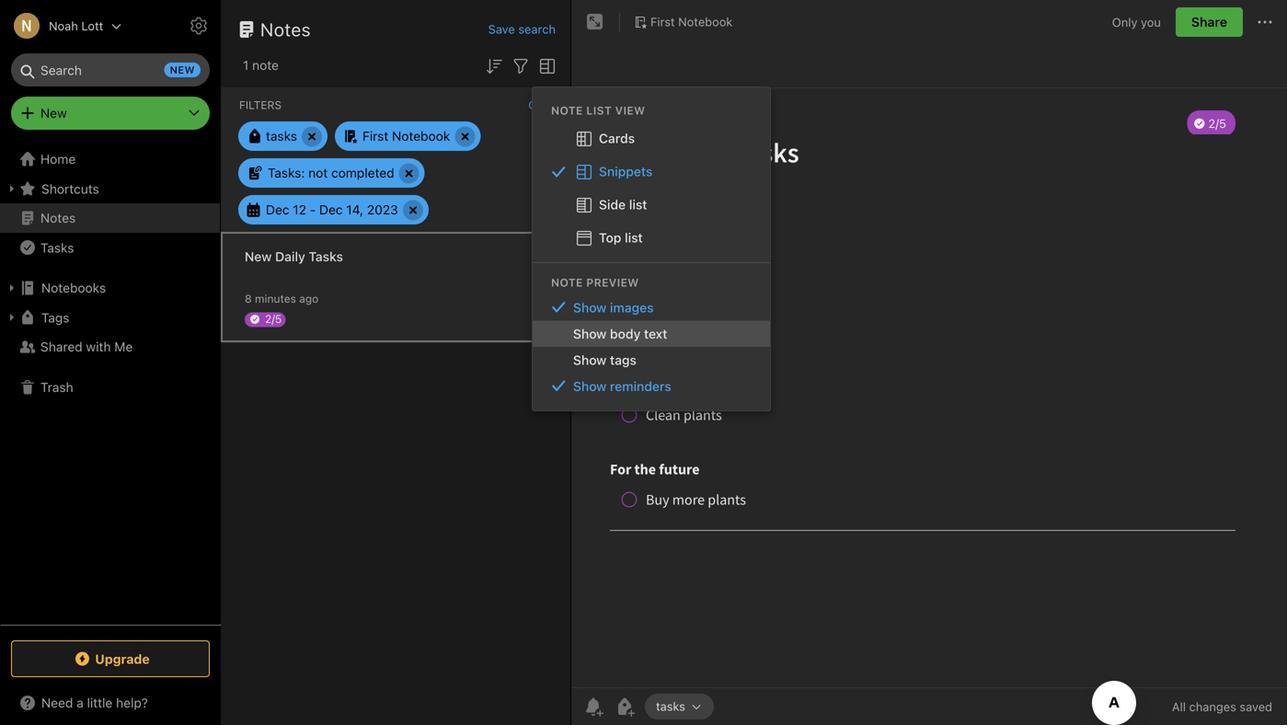 Task type: locate. For each thing, give the bounding box(es) containing it.
Sort options field
[[483, 53, 505, 77]]

notebook inside note window 'element'
[[678, 15, 733, 29]]

first up completed
[[363, 128, 389, 144]]

0 horizontal spatial first
[[363, 128, 389, 144]]

show left tags
[[573, 352, 607, 367]]

0 vertical spatial list
[[629, 197, 647, 212]]

all changes saved
[[1172, 700, 1273, 714]]

show for show reminders
[[573, 379, 607, 394]]

show inside menu item
[[573, 326, 607, 341]]

1 horizontal spatial dec
[[319, 202, 343, 217]]

new up home
[[40, 105, 67, 121]]

show images
[[573, 300, 654, 315]]

a
[[77, 695, 84, 711]]

show for show body text
[[573, 326, 607, 341]]

search
[[518, 22, 556, 36]]

note list view
[[551, 104, 646, 117]]

1 vertical spatial notebook
[[392, 128, 450, 144]]

new left daily
[[245, 249, 272, 264]]

1 show from the top
[[573, 300, 607, 315]]

first notebook
[[651, 15, 733, 29], [363, 128, 450, 144]]

me
[[114, 339, 133, 354]]

2023
[[367, 202, 398, 217]]

3 show from the top
[[573, 352, 607, 367]]

1 horizontal spatial notebook
[[678, 15, 733, 29]]

2 dropdown list menu from the top
[[533, 294, 770, 399]]

1 vertical spatial dropdown list menu
[[533, 294, 770, 399]]

note left preview
[[551, 276, 583, 289]]

0 vertical spatial notes
[[260, 18, 311, 40]]

dec left 12
[[266, 202, 290, 217]]

expand notebooks image
[[5, 281, 19, 295]]

show for show tags
[[573, 352, 607, 367]]

tasks button up tasks:
[[238, 121, 328, 151]]

dec
[[266, 202, 290, 217], [319, 202, 343, 217]]

first for first notebook button to the top
[[651, 15, 675, 29]]

2 show from the top
[[573, 326, 607, 341]]

notebook
[[678, 15, 733, 29], [392, 128, 450, 144]]

note preview
[[551, 276, 639, 289]]

1 horizontal spatial first notebook
[[651, 15, 733, 29]]

list right side
[[629, 197, 647, 212]]

show
[[573, 300, 607, 315], [573, 326, 607, 341], [573, 352, 607, 367], [573, 379, 607, 394]]

0 horizontal spatial notebook
[[392, 128, 450, 144]]

notes
[[260, 18, 311, 40], [40, 210, 76, 225]]

expand tags image
[[5, 310, 19, 325]]

show down show tags
[[573, 379, 607, 394]]

tasks up tasks:
[[266, 128, 297, 144]]

1 vertical spatial new
[[245, 249, 272, 264]]

1 vertical spatial list
[[625, 230, 643, 245]]

shared with me link
[[0, 332, 220, 362]]

12
[[293, 202, 306, 217]]

tasks button right add tag image
[[645, 694, 714, 720]]

1 horizontal spatial first
[[651, 15, 675, 29]]

home
[[40, 151, 76, 167]]

tasks up notebooks
[[40, 240, 74, 255]]

1 vertical spatial note
[[551, 276, 583, 289]]

4 show from the top
[[573, 379, 607, 394]]

note window element
[[572, 0, 1288, 725]]

show body text link
[[533, 321, 770, 347]]

1 horizontal spatial tasks
[[656, 700, 686, 713]]

note
[[551, 104, 583, 117], [551, 276, 583, 289]]

save search button
[[488, 20, 556, 38]]

list right top
[[625, 230, 643, 245]]

with
[[86, 339, 111, 354]]

top list link
[[533, 222, 770, 255]]

tasks:
[[268, 165, 305, 180]]

notebooks link
[[0, 273, 220, 303]]

new daily tasks
[[245, 249, 343, 264]]

show reminders link
[[533, 373, 770, 399]]

1 note from the top
[[551, 104, 583, 117]]

you
[[1141, 15, 1161, 29]]

new inside popup button
[[40, 105, 67, 121]]

add tag image
[[614, 696, 636, 718]]

first
[[651, 15, 675, 29], [363, 128, 389, 144]]

shortcuts
[[41, 181, 99, 196]]

text
[[644, 326, 668, 341]]

add a reminder image
[[583, 696, 605, 718]]

0 vertical spatial tasks
[[266, 128, 297, 144]]

1 vertical spatial first
[[363, 128, 389, 144]]

show inside 'link'
[[573, 379, 607, 394]]

snippets link
[[533, 155, 770, 188]]

1 horizontal spatial first notebook button
[[628, 9, 739, 35]]

More actions field
[[1254, 7, 1277, 37]]

tree
[[0, 144, 221, 624]]

1 dec from the left
[[266, 202, 290, 217]]

tasks Tag actions field
[[686, 700, 703, 713]]

upgrade button
[[11, 641, 210, 677]]

0 horizontal spatial tasks
[[40, 240, 74, 255]]

show for show images
[[573, 300, 607, 315]]

show tags
[[573, 352, 637, 367]]

view
[[615, 104, 646, 117]]

first notebook button up completed
[[335, 121, 481, 151]]

show up show tags
[[573, 326, 607, 341]]

all
[[1172, 700, 1186, 714]]

show down "note preview"
[[573, 300, 607, 315]]

new
[[170, 64, 195, 76]]

0 horizontal spatial tasks button
[[238, 121, 328, 151]]

daily
[[275, 249, 305, 264]]

new for new
[[40, 105, 67, 121]]

first notebook button
[[628, 9, 739, 35], [335, 121, 481, 151]]

dropdown list menu
[[533, 122, 770, 255], [533, 294, 770, 399]]

0 horizontal spatial dec
[[266, 202, 290, 217]]

need
[[41, 695, 73, 711]]

1 dropdown list menu from the top
[[533, 122, 770, 255]]

images
[[610, 300, 654, 315]]

notes down shortcuts at the top left of page
[[40, 210, 76, 225]]

Search text field
[[24, 53, 197, 87]]

0 vertical spatial note
[[551, 104, 583, 117]]

note for note list view
[[551, 104, 583, 117]]

list inside 'link'
[[625, 230, 643, 245]]

noah
[[49, 19, 78, 33]]

notes link
[[0, 203, 220, 233]]

0 vertical spatial first notebook
[[651, 15, 733, 29]]

1 vertical spatial notes
[[40, 210, 76, 225]]

1 horizontal spatial new
[[245, 249, 272, 264]]

dec right the "-"
[[319, 202, 343, 217]]

0 horizontal spatial first notebook button
[[335, 121, 481, 151]]

ago
[[299, 292, 319, 305]]

list
[[629, 197, 647, 212], [625, 230, 643, 245]]

note left the list
[[551, 104, 583, 117]]

1 vertical spatial tasks
[[656, 700, 686, 713]]

0 vertical spatial new
[[40, 105, 67, 121]]

0 vertical spatial first
[[651, 15, 675, 29]]

0 horizontal spatial new
[[40, 105, 67, 121]]

tasks
[[40, 240, 74, 255], [309, 249, 343, 264]]

only you
[[1113, 15, 1161, 29]]

first notebook button right expand note icon
[[628, 9, 739, 35]]

0 horizontal spatial first notebook
[[363, 128, 450, 144]]

2 dec from the left
[[319, 202, 343, 217]]

dec 12 - dec 14, 2023 button
[[238, 195, 429, 225]]

0 vertical spatial dropdown list menu
[[533, 122, 770, 255]]

lott
[[81, 19, 103, 33]]

only
[[1113, 15, 1138, 29]]

not
[[308, 165, 328, 180]]

first inside note window 'element'
[[651, 15, 675, 29]]

new search field
[[24, 53, 201, 87]]

tasks: not completed
[[268, 165, 395, 180]]

tags button
[[0, 303, 220, 332]]

0 vertical spatial notebook
[[678, 15, 733, 29]]

tasks right daily
[[309, 249, 343, 264]]

tasks right add tag image
[[656, 700, 686, 713]]

0 vertical spatial tasks button
[[238, 121, 328, 151]]

2 note from the top
[[551, 276, 583, 289]]

tags
[[41, 310, 69, 325]]

need a little help?
[[41, 695, 148, 711]]

0 horizontal spatial tasks
[[266, 128, 297, 144]]

first right expand note icon
[[651, 15, 675, 29]]

notes up note
[[260, 18, 311, 40]]

note for note preview
[[551, 276, 583, 289]]

1 vertical spatial tasks button
[[645, 694, 714, 720]]

tasks button
[[238, 121, 328, 151], [645, 694, 714, 720]]



Task type: vqa. For each thing, say whether or not it's contained in the screenshot.
Tags button
yes



Task type: describe. For each thing, give the bounding box(es) containing it.
tasks inside note window 'element'
[[656, 700, 686, 713]]

notebook for first notebook button to the top
[[678, 15, 733, 29]]

completed
[[331, 165, 395, 180]]

new for new daily tasks
[[245, 249, 272, 264]]

new button
[[11, 97, 210, 130]]

0 vertical spatial first notebook button
[[628, 9, 739, 35]]

notebook for bottom first notebook button
[[392, 128, 450, 144]]

shared
[[40, 339, 83, 354]]

tasks: not completed button
[[238, 158, 425, 188]]

first for bottom first notebook button
[[363, 128, 389, 144]]

show tags link
[[533, 347, 770, 373]]

1 note
[[243, 58, 279, 73]]

trash link
[[0, 373, 220, 402]]

noah lott
[[49, 19, 103, 33]]

tasks button
[[0, 233, 220, 262]]

snippets
[[599, 164, 653, 179]]

top list
[[599, 230, 643, 245]]

little
[[87, 695, 113, 711]]

cards link
[[533, 122, 770, 155]]

show body text menu item
[[533, 321, 770, 347]]

tree containing home
[[0, 144, 221, 624]]

1
[[243, 58, 249, 73]]

home link
[[0, 144, 221, 174]]

list for side list
[[629, 197, 647, 212]]

top
[[599, 230, 622, 245]]

minutes
[[255, 292, 296, 305]]

dec 12 - dec 14, 2023
[[266, 202, 398, 217]]

save
[[488, 22, 515, 36]]

expand note image
[[584, 11, 607, 33]]

side
[[599, 197, 626, 212]]

preview
[[587, 276, 639, 289]]

clear button
[[529, 98, 556, 111]]

notebooks
[[41, 280, 106, 295]]

clear
[[529, 98, 556, 111]]

first notebook inside note window 'element'
[[651, 15, 733, 29]]

shortcuts button
[[0, 174, 220, 203]]

side list link
[[533, 188, 770, 222]]

saved
[[1240, 700, 1273, 714]]

Add filters field
[[510, 53, 532, 77]]

tasks inside tasks button
[[40, 240, 74, 255]]

1 horizontal spatial tasks
[[309, 249, 343, 264]]

click to collapse image
[[214, 691, 228, 713]]

changes
[[1190, 700, 1237, 714]]

shared with me
[[40, 339, 133, 354]]

-
[[310, 202, 316, 217]]

2/5
[[265, 312, 282, 325]]

body
[[610, 326, 641, 341]]

reminders
[[610, 379, 672, 394]]

more actions image
[[1254, 11, 1277, 33]]

save search
[[488, 22, 556, 36]]

filters
[[239, 98, 282, 111]]

share button
[[1176, 7, 1243, 37]]

dropdown list menu containing show images
[[533, 294, 770, 399]]

list
[[587, 104, 612, 117]]

1 horizontal spatial tasks button
[[645, 694, 714, 720]]

show body text
[[573, 326, 668, 341]]

1 vertical spatial first notebook
[[363, 128, 450, 144]]

cards
[[599, 131, 635, 146]]

1 vertical spatial first notebook button
[[335, 121, 481, 151]]

14,
[[346, 202, 364, 217]]

8 minutes ago
[[245, 292, 319, 305]]

dropdown list menu containing cards
[[533, 122, 770, 255]]

Account field
[[0, 7, 122, 44]]

add filters image
[[510, 55, 532, 77]]

note
[[252, 58, 279, 73]]

8
[[245, 292, 252, 305]]

Note Editor text field
[[572, 88, 1288, 688]]

1 horizontal spatial notes
[[260, 18, 311, 40]]

side list
[[599, 197, 647, 212]]

help?
[[116, 695, 148, 711]]

trash
[[40, 380, 73, 395]]

tags
[[610, 352, 637, 367]]

show images link
[[533, 294, 770, 321]]

upgrade
[[95, 651, 150, 667]]

WHAT'S NEW field
[[0, 688, 221, 718]]

list for top list
[[625, 230, 643, 245]]

show reminders
[[573, 379, 672, 394]]

share
[[1192, 14, 1228, 29]]

0 horizontal spatial notes
[[40, 210, 76, 225]]

settings image
[[188, 15, 210, 37]]

View options field
[[532, 53, 559, 77]]



